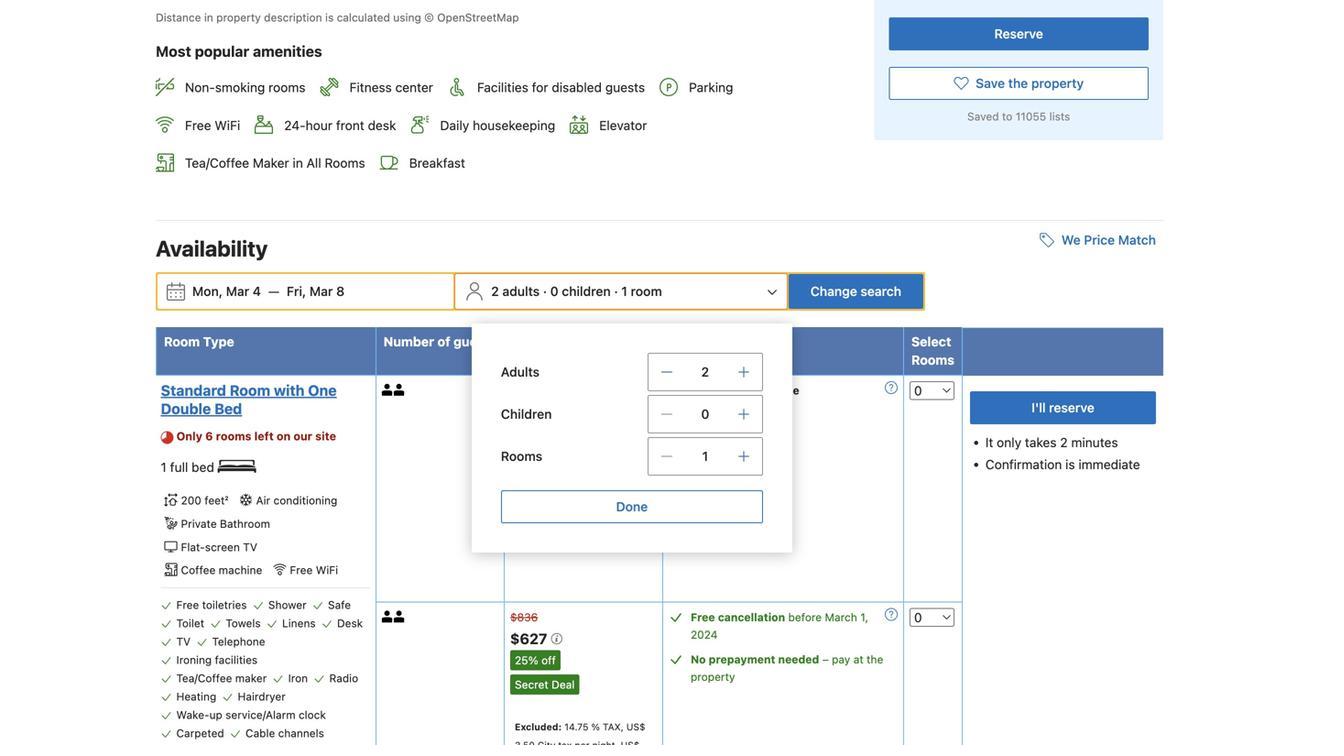 Task type: vqa. For each thing, say whether or not it's contained in the screenshot.
7.5 associated with Costa Mesa Inn - Newport Beach Area
no



Task type: locate. For each thing, give the bounding box(es) containing it.
1 vertical spatial per
[[591, 531, 606, 542]]

1 vertical spatial free wifi
[[290, 564, 338, 577]]

0 vertical spatial secret deal
[[515, 451, 575, 464]]

1 14.75 from the top
[[565, 494, 589, 505]]

popular
[[195, 43, 249, 60]]

2 vertical spatial us$
[[627, 721, 646, 732]]

2 for 2 adults · 0 children · 1 room
[[491, 284, 499, 299]]

0 vertical spatial tea/coffee
[[185, 155, 249, 171]]

rooms for 6
[[216, 429, 252, 443]]

in right pay
[[713, 409, 722, 422]]

guests right "of"
[[454, 334, 497, 349]]

on
[[277, 429, 291, 443]]

1 tax from the top
[[558, 513, 572, 524]]

property up most popular amenities on the top left of page
[[216, 11, 261, 24]]

25% off. you're getting a reduced rate because this property is offering a discount.. element
[[510, 650, 561, 670]]

disabled
[[552, 80, 602, 95]]

1 vertical spatial night,
[[593, 739, 618, 745]]

rooms down select
[[912, 352, 955, 368]]

1 vertical spatial property
[[1032, 75, 1084, 91]]

1 vertical spatial city
[[538, 739, 556, 745]]

1 vertical spatial deal
[[552, 678, 575, 691]]

0 horizontal spatial tv
[[176, 635, 191, 648]]

1 vertical spatial rooms
[[216, 429, 252, 443]]

city
[[538, 513, 556, 524], [538, 739, 556, 745]]

tax down excluded:
[[558, 739, 572, 745]]

tax up resort
[[558, 513, 572, 524]]

tax, right excluded:
[[603, 721, 624, 732]]

1 inside "dropdown button"
[[622, 284, 628, 299]]

full
[[170, 460, 188, 475]]

before
[[789, 611, 822, 624]]

0 vertical spatial 14.75
[[565, 494, 589, 505]]

0 horizontal spatial mar
[[226, 284, 249, 299]]

hairdryer
[[238, 690, 286, 703]]

towels
[[226, 617, 261, 630]]

2 secret deal from the top
[[515, 678, 575, 691]]

1 horizontal spatial room
[[230, 382, 270, 399]]

0 inside "dropdown button"
[[551, 284, 559, 299]]

minutes
[[1072, 435, 1119, 450]]

1 tax, from the top
[[603, 494, 624, 505]]

0 vertical spatial tv
[[243, 540, 258, 553]]

1 • from the top
[[674, 384, 679, 397]]

in left all
[[293, 155, 303, 171]]

1 vertical spatial wifi
[[316, 564, 338, 577]]

linens
[[282, 617, 316, 630]]

14.75 inside '14.75 % tax, us$ 3.50 city tax per night, us$ 15.00 resort fee per night'
[[565, 494, 589, 505]]

per
[[575, 513, 590, 524], [591, 531, 606, 542], [575, 739, 590, 745]]

room up bed
[[230, 382, 270, 399]]

tax, inside '14.75 % tax, us$ 3.50 city tax per night, us'
[[603, 721, 624, 732]]

1 vertical spatial in
[[293, 155, 303, 171]]

1 vertical spatial room
[[230, 382, 270, 399]]

2 tax from the top
[[558, 739, 572, 745]]

before march 1, 2024
[[691, 611, 869, 641]]

0 horizontal spatial is
[[325, 11, 334, 24]]

mar left 4 on the top of page
[[226, 284, 249, 299]]

room type
[[164, 334, 234, 349]]

secret deal
[[515, 451, 575, 464], [515, 678, 575, 691]]

the
[[1009, 75, 1028, 91], [867, 653, 884, 666]]

us$ inside '14.75 % tax, us$ 3.50 city tax per night, us'
[[627, 721, 646, 732]]

$836
[[510, 611, 538, 624]]

tax,
[[603, 494, 624, 505], [603, 721, 624, 732]]

0 vertical spatial secret deal. you're getting a reduced rate because this property is offering member-only deals when you're signed into your booking.com account.. element
[[510, 448, 580, 468]]

free up toilet
[[176, 599, 199, 611]]

2 adults · 0 children · 1 room button
[[458, 274, 785, 309]]

secret
[[515, 451, 549, 464], [515, 678, 549, 691]]

0 horizontal spatial in
[[204, 11, 213, 24]]

0 vertical spatial rooms
[[269, 80, 306, 95]]

tax inside '14.75 % tax, us$ 3.50 city tax per night, us'
[[558, 739, 572, 745]]

1 horizontal spatial rooms
[[269, 80, 306, 95]]

occupancy image
[[394, 384, 406, 396], [382, 611, 394, 623], [394, 611, 406, 623]]

1 3.50 from the top
[[515, 513, 535, 524]]

200
[[181, 494, 201, 507]]

0 vertical spatial property
[[216, 11, 261, 24]]

saved
[[968, 110, 999, 123]]

tv down toilet
[[176, 635, 191, 648]]

1 vertical spatial 14.75
[[565, 721, 589, 732]]

resort
[[542, 531, 572, 542]]

0 vertical spatial tax
[[558, 513, 572, 524]]

3.50 down excluded:
[[515, 739, 535, 745]]

tea/coffee for tea/coffee maker
[[176, 672, 232, 685]]

city up resort
[[538, 513, 556, 524]]

2 horizontal spatial in
[[713, 409, 722, 422]]

0 vertical spatial %
[[591, 494, 600, 505]]

• left the partially
[[674, 384, 679, 397]]

0 vertical spatial city
[[538, 513, 556, 524]]

facilities for disabled guests
[[477, 80, 645, 95]]

property inside dropdown button
[[1032, 75, 1084, 91]]

3.50 inside '14.75 % tax, us$ 3.50 city tax per night, us$ 15.00 resort fee per night'
[[515, 513, 535, 524]]

0 vertical spatial room
[[164, 334, 200, 349]]

city for 14.75 % tax, us$ 3.50 city tax per night, us$ 15.00 resort fee per night
[[538, 513, 556, 524]]

night, inside '14.75 % tax, us$ 3.50 city tax per night, us'
[[593, 739, 618, 745]]

type
[[203, 334, 234, 349]]

2 horizontal spatial 2
[[1061, 435, 1068, 450]]

shower
[[268, 599, 307, 611]]

• for pay in advance
[[674, 410, 679, 423]]

1 vertical spatial secret deal
[[515, 678, 575, 691]]

secret deal. you're getting a reduced rate because this property is offering member-only deals when you're signed into your booking.com account.. element
[[510, 448, 580, 468], [510, 674, 580, 695]]

free up shower
[[290, 564, 313, 577]]

1 horizontal spatial 2
[[702, 364, 709, 379]]

1 secret deal from the top
[[515, 451, 575, 464]]

0 vertical spatial 2
[[491, 284, 499, 299]]

feet²
[[205, 494, 229, 507]]

11055
[[1016, 110, 1047, 123]]

1 horizontal spatial property
[[691, 670, 735, 683]]

deal down $480
[[552, 451, 575, 464]]

1 vertical spatial rooms
[[912, 352, 955, 368]]

0 vertical spatial 3.50
[[515, 513, 535, 524]]

1 vertical spatial secret
[[515, 678, 549, 691]]

2 3.50 from the top
[[515, 739, 535, 745]]

city inside '14.75 % tax, us$ 3.50 city tax per night, us$ 15.00 resort fee per night'
[[538, 513, 556, 524]]

1 down pay
[[703, 449, 709, 464]]

2 % from the top
[[591, 721, 600, 732]]

1 left full
[[161, 460, 167, 475]]

tea/coffee up the heating
[[176, 672, 232, 685]]

per inside '14.75 % tax, us$ 3.50 city tax per night, us'
[[575, 739, 590, 745]]

0 left children
[[551, 284, 559, 299]]

night, inside '14.75 % tax, us$ 3.50 city tax per night, us$ 15.00 resort fee per night'
[[593, 513, 618, 524]]

1 vertical spatial is
[[1066, 457, 1076, 472]]

free wifi up safe
[[290, 564, 338, 577]]

2 horizontal spatial rooms
[[912, 352, 955, 368]]

3.50 up the 15.00
[[515, 513, 535, 524]]

free wifi down non-
[[185, 118, 240, 133]]

3.50 inside '14.75 % tax, us$ 3.50 city tax per night, us'
[[515, 739, 535, 745]]

0 horizontal spatial property
[[216, 11, 261, 24]]

1 vertical spatial 2
[[702, 364, 709, 379]]

free down non-
[[185, 118, 211, 133]]

secret deal down off
[[515, 678, 575, 691]]

1 horizontal spatial tv
[[243, 540, 258, 553]]

per for 14.75 % tax, us$ 3.50 city tax per night, us
[[575, 739, 590, 745]]

mon,
[[192, 284, 223, 299]]

0 horizontal spatial 1
[[161, 460, 167, 475]]

number
[[384, 334, 434, 349]]

% left 'done'
[[591, 494, 600, 505]]

save the property
[[976, 75, 1084, 91]]

0 horizontal spatial rooms
[[325, 155, 365, 171]]

tax, inside '14.75 % tax, us$ 3.50 city tax per night, us$ 15.00 resort fee per night'
[[603, 494, 624, 505]]

tv down bathroom
[[243, 540, 258, 553]]

0 horizontal spatial room
[[164, 334, 200, 349]]

bathroom
[[220, 517, 270, 530]]

is down minutes
[[1066, 457, 1076, 472]]

1 horizontal spatial 1
[[622, 284, 628, 299]]

us$ for 14.75 % tax, us$ 3.50 city tax per night, us$ 15.00 resort fee per night
[[627, 494, 646, 505]]

it
[[986, 435, 994, 450]]

city down excluded:
[[538, 739, 556, 745]]

0 vertical spatial in
[[204, 11, 213, 24]]

3.50
[[515, 513, 535, 524], [515, 739, 535, 745]]

to
[[1003, 110, 1013, 123]]

0 vertical spatial is
[[325, 11, 334, 24]]

2 vertical spatial property
[[691, 670, 735, 683]]

with
[[274, 382, 305, 399]]

tax, up night
[[603, 494, 624, 505]]

rooms down children
[[501, 449, 543, 464]]

2 tax, from the top
[[603, 721, 624, 732]]

2 mar from the left
[[310, 284, 333, 299]]

2 14.75 from the top
[[565, 721, 589, 732]]

% inside '14.75 % tax, us$ 3.50 city tax per night, us'
[[591, 721, 600, 732]]

1 night, from the top
[[593, 513, 618, 524]]

2
[[491, 284, 499, 299], [702, 364, 709, 379], [1061, 435, 1068, 450]]

2 inside it only takes 2 minutes confirmation is immediate
[[1061, 435, 1068, 450]]

0 vertical spatial •
[[674, 384, 679, 397]]

–
[[823, 653, 829, 666]]

2 secret from the top
[[515, 678, 549, 691]]

wifi down smoking
[[215, 118, 240, 133]]

1 vertical spatial secret deal. you're getting a reduced rate because this property is offering member-only deals when you're signed into your booking.com account.. element
[[510, 674, 580, 695]]

mar left 8
[[310, 284, 333, 299]]

1 city from the top
[[538, 513, 556, 524]]

1 % from the top
[[591, 494, 600, 505]]

ironing
[[176, 654, 212, 666]]

24-hour front desk
[[284, 118, 396, 133]]

secret deal down children
[[515, 451, 575, 464]]

refundable
[[740, 384, 800, 397]]

0 horizontal spatial the
[[867, 653, 884, 666]]

0 down the partially
[[701, 407, 710, 422]]

2 city from the top
[[538, 739, 556, 745]]

room left type
[[164, 334, 200, 349]]

0 horizontal spatial wifi
[[215, 118, 240, 133]]

0 vertical spatial 0
[[551, 284, 559, 299]]

property up 'lists' on the right of page
[[1032, 75, 1084, 91]]

2 night, from the top
[[593, 739, 618, 745]]

14.75 for 14.75 % tax, us$ 3.50 city tax per night, us
[[565, 721, 589, 732]]

free wifi
[[185, 118, 240, 133], [290, 564, 338, 577]]

change
[[811, 284, 858, 299]]

wifi up safe
[[316, 564, 338, 577]]

24-
[[284, 118, 306, 133]]

2 up the partially
[[702, 364, 709, 379]]

1 vertical spatial tax
[[558, 739, 572, 745]]

2 • from the top
[[674, 410, 679, 423]]

1 horizontal spatial rooms
[[501, 449, 543, 464]]

0 vertical spatial secret
[[515, 451, 549, 464]]

secret deal for second secret deal. you're getting a reduced rate because this property is offering member-only deals when you're signed into your booking.com account.. element from the bottom
[[515, 451, 575, 464]]

children
[[501, 407, 552, 422]]

more details on meals and payment options image
[[885, 381, 898, 394]]

secret deal. you're getting a reduced rate because this property is offering member-only deals when you're signed into your booking.com account.. element down off
[[510, 674, 580, 695]]

% inside '14.75 % tax, us$ 3.50 city tax per night, us$ 15.00 resort fee per night'
[[591, 494, 600, 505]]

3.50 for 14.75 % tax, us$ 3.50 city tax per night, us
[[515, 739, 535, 745]]

mon, mar 4 button
[[185, 275, 268, 308]]

2 vertical spatial per
[[575, 739, 590, 745]]

secret deal. you're getting a reduced rate because this property is offering member-only deals when you're signed into your booking.com account.. element down children
[[510, 448, 580, 468]]

1 vertical spatial the
[[867, 653, 884, 666]]

0 vertical spatial guests
[[606, 80, 645, 95]]

rooms right all
[[325, 155, 365, 171]]

is left calculated
[[325, 11, 334, 24]]

14.75 right excluded:
[[565, 721, 589, 732]]

1 horizontal spatial mar
[[310, 284, 333, 299]]

2 inside "dropdown button"
[[491, 284, 499, 299]]

% right excluded:
[[591, 721, 600, 732]]

0 horizontal spatial ·
[[543, 284, 547, 299]]

the right at
[[867, 653, 884, 666]]

parking
[[689, 80, 734, 95]]

14.75 % tax, us$ 3.50 city tax per night, us$ 15.00 resort fee per night
[[515, 494, 646, 542]]

14.75 inside '14.75 % tax, us$ 3.50 city tax per night, us'
[[565, 721, 589, 732]]

secret down children
[[515, 451, 549, 464]]

rooms down amenities at left
[[269, 80, 306, 95]]

1 vertical spatial %
[[591, 721, 600, 732]]

maker
[[253, 155, 289, 171]]

0 horizontal spatial guests
[[454, 334, 497, 349]]

the inside dropdown button
[[1009, 75, 1028, 91]]

iron
[[288, 672, 308, 685]]

2 vertical spatial rooms
[[501, 449, 543, 464]]

0 vertical spatial night,
[[593, 513, 618, 524]]

1 vertical spatial tv
[[176, 635, 191, 648]]

rooms right 6
[[216, 429, 252, 443]]

· right children
[[614, 284, 618, 299]]

flat-
[[181, 540, 205, 553]]

• left pay
[[674, 410, 679, 423]]

1 horizontal spatial the
[[1009, 75, 1028, 91]]

occupancy image
[[382, 384, 394, 396]]

14.75 up fee
[[565, 494, 589, 505]]

pay in advance
[[691, 409, 768, 422]]

deal down off
[[552, 678, 575, 691]]

$627
[[510, 630, 551, 648]]

2 horizontal spatial property
[[1032, 75, 1084, 91]]

1 horizontal spatial 0
[[701, 407, 710, 422]]

1 left room on the top of page
[[622, 284, 628, 299]]

©
[[424, 11, 434, 24]]

guests up elevator
[[606, 80, 645, 95]]

1 horizontal spatial ·
[[614, 284, 618, 299]]

1 secret from the top
[[515, 451, 549, 464]]

1 mar from the left
[[226, 284, 249, 299]]

tea/coffee maker
[[176, 672, 267, 685]]

· right adults
[[543, 284, 547, 299]]

property down no
[[691, 670, 735, 683]]

clock
[[299, 709, 326, 721]]

us$
[[627, 494, 646, 505], [621, 513, 640, 524], [627, 721, 646, 732]]

2 adults · 0 children · 1 room
[[491, 284, 662, 299]]

1 vertical spatial guests
[[454, 334, 497, 349]]

center
[[395, 80, 433, 95]]

0 vertical spatial per
[[575, 513, 590, 524]]

tea/coffee maker in all rooms
[[185, 155, 365, 171]]

in right distance
[[204, 11, 213, 24]]

0 vertical spatial us$
[[627, 494, 646, 505]]

save the property button
[[889, 67, 1149, 100]]

0 vertical spatial tax,
[[603, 494, 624, 505]]

the right save at the top of the page
[[1009, 75, 1028, 91]]

select rooms
[[912, 334, 955, 368]]

facilities
[[215, 654, 258, 666]]

up
[[210, 709, 223, 721]]

0 vertical spatial the
[[1009, 75, 1028, 91]]

tea/coffee left maker
[[185, 155, 249, 171]]

% for 14.75 % tax, us$ 3.50 city tax per night, us
[[591, 721, 600, 732]]

0 horizontal spatial rooms
[[216, 429, 252, 443]]

2 horizontal spatial 1
[[703, 449, 709, 464]]

city inside '14.75 % tax, us$ 3.50 city tax per night, us'
[[538, 739, 556, 745]]

0 horizontal spatial 0
[[551, 284, 559, 299]]

2 vertical spatial in
[[713, 409, 722, 422]]

tax inside '14.75 % tax, us$ 3.50 city tax per night, us$ 15.00 resort fee per night'
[[558, 513, 572, 524]]

0
[[551, 284, 559, 299], [701, 407, 710, 422]]

2 vertical spatial 2
[[1061, 435, 1068, 450]]

night, for 14.75 % tax, us$ 3.50 city tax per night, us
[[593, 739, 618, 745]]

1 horizontal spatial wifi
[[316, 564, 338, 577]]

0 vertical spatial free wifi
[[185, 118, 240, 133]]

number of guests
[[384, 334, 497, 349]]

1 for 1
[[703, 449, 709, 464]]

property for in
[[216, 11, 261, 24]]

1 horizontal spatial is
[[1066, 457, 1076, 472]]

rooms
[[325, 155, 365, 171], [912, 352, 955, 368], [501, 449, 543, 464]]

1 vertical spatial 3.50
[[515, 739, 535, 745]]

coffee
[[181, 564, 216, 577]]

secret down 25% off
[[515, 678, 549, 691]]

1 vertical spatial •
[[674, 410, 679, 423]]

0 vertical spatial wifi
[[215, 118, 240, 133]]

confirmation
[[986, 457, 1062, 472]]

all
[[307, 155, 321, 171]]

amenities
[[253, 43, 322, 60]]

wifi
[[215, 118, 240, 133], [316, 564, 338, 577]]

guests
[[606, 80, 645, 95], [454, 334, 497, 349]]

room inside standard room with one double bed
[[230, 382, 270, 399]]

1,
[[861, 611, 869, 624]]

1 vertical spatial tea/coffee
[[176, 672, 232, 685]]

1 vertical spatial tax,
[[603, 721, 624, 732]]

only
[[177, 429, 203, 443]]

1 secret deal. you're getting a reduced rate because this property is offering member-only deals when you're signed into your booking.com account.. element from the top
[[510, 448, 580, 468]]

2 left adults
[[491, 284, 499, 299]]

0 vertical spatial deal
[[552, 451, 575, 464]]

% for 14.75 % tax, us$ 3.50 city tax per night, us$ 15.00 resort fee per night
[[591, 494, 600, 505]]

free up 2024
[[691, 611, 715, 624]]

0 horizontal spatial 2
[[491, 284, 499, 299]]

2 secret deal. you're getting a reduced rate because this property is offering member-only deals when you're signed into your booking.com account.. element from the top
[[510, 674, 580, 695]]

2 right takes
[[1061, 435, 1068, 450]]

save
[[976, 75, 1005, 91]]



Task type: describe. For each thing, give the bounding box(es) containing it.
free toiletries
[[176, 599, 247, 611]]

25% off
[[515, 654, 556, 667]]

using
[[393, 11, 421, 24]]

maker
[[235, 672, 267, 685]]

us$ for 14.75 % tax, us$ 3.50 city tax per night, us
[[627, 721, 646, 732]]

200 feet²
[[181, 494, 229, 507]]

fitness
[[350, 80, 392, 95]]

only
[[997, 435, 1022, 450]]

description
[[264, 11, 322, 24]]

partially
[[691, 384, 737, 397]]

—
[[268, 284, 280, 299]]

is inside it only takes 2 minutes confirmation is immediate
[[1066, 457, 1076, 472]]

bed
[[192, 460, 214, 475]]

private
[[181, 517, 217, 530]]

i'll reserve
[[1032, 400, 1095, 415]]

advance
[[725, 409, 768, 422]]

non-smoking rooms
[[185, 80, 306, 95]]

in for distance
[[204, 11, 213, 24]]

heating
[[176, 690, 216, 703]]

$480
[[510, 403, 553, 421]]

hour
[[306, 118, 333, 133]]

per for 14.75 % tax, us$ 3.50 city tax per night, us$ 15.00 resort fee per night
[[575, 513, 590, 524]]

2 for 2
[[702, 364, 709, 379]]

mon, mar 4 — fri, mar 8
[[192, 284, 345, 299]]

1 deal from the top
[[552, 451, 575, 464]]

adults
[[501, 364, 540, 379]]

14.75 for 14.75 % tax, us$ 3.50 city tax per night, us$ 15.00 resort fee per night
[[565, 494, 589, 505]]

saved to 11055 lists
[[968, 110, 1071, 123]]

fitness center
[[350, 80, 433, 95]]

excluded:
[[515, 721, 562, 732]]

children
[[562, 284, 611, 299]]

bed
[[215, 400, 242, 418]]

1 vertical spatial 0
[[701, 407, 710, 422]]

flat-screen tv
[[181, 540, 258, 553]]

secret for second secret deal. you're getting a reduced rate because this property is offering member-only deals when you're signed into your booking.com account.. element from the bottom
[[515, 451, 549, 464]]

front
[[336, 118, 365, 133]]

room
[[631, 284, 662, 299]]

partially refundable
[[691, 384, 800, 397]]

15.00
[[515, 531, 539, 542]]

25%
[[515, 654, 539, 667]]

in for pay
[[713, 409, 722, 422]]

carpeted
[[176, 727, 224, 740]]

price
[[1084, 232, 1115, 248]]

we price match
[[1062, 232, 1157, 248]]

more details on meals and payment options image
[[885, 608, 898, 621]]

1 full bed
[[161, 460, 218, 475]]

calculated
[[337, 11, 390, 24]]

desk
[[368, 118, 396, 133]]

1 horizontal spatial guests
[[606, 80, 645, 95]]

most
[[156, 43, 191, 60]]

night, for 14.75 % tax, us$ 3.50 city tax per night, us$ 15.00 resort fee per night
[[593, 513, 618, 524]]

0 vertical spatial rooms
[[325, 155, 365, 171]]

elevator
[[600, 118, 647, 133]]

prepayment
[[709, 653, 776, 666]]

adults
[[503, 284, 540, 299]]

cancellation
[[718, 611, 786, 624]]

double
[[161, 400, 211, 418]]

tax for 14.75 % tax, us$ 3.50 city tax per night, us
[[558, 739, 572, 745]]

toiletries
[[202, 599, 247, 611]]

we
[[1062, 232, 1081, 248]]

property for the
[[1032, 75, 1084, 91]]

daily housekeeping
[[440, 118, 556, 133]]

1 vertical spatial us$
[[621, 513, 640, 524]]

the inside – pay at the property
[[867, 653, 884, 666]]

1 · from the left
[[543, 284, 547, 299]]

tea/coffee for tea/coffee maker in all rooms
[[185, 155, 249, 171]]

done button
[[501, 490, 763, 523]]

rooms for smoking
[[269, 80, 306, 95]]

• for partially refundable
[[674, 384, 679, 397]]

secret for 2nd secret deal. you're getting a reduced rate because this property is offering member-only deals when you're signed into your booking.com account.. element from the top of the page
[[515, 678, 549, 691]]

8
[[336, 284, 345, 299]]

only 6 rooms left on our site
[[177, 429, 336, 443]]

needed
[[779, 653, 820, 666]]

fri, mar 8 button
[[280, 275, 352, 308]]

tax for 14.75 % tax, us$ 3.50 city tax per night, us$ 15.00 resort fee per night
[[558, 513, 572, 524]]

no
[[691, 653, 706, 666]]

conditioning
[[274, 494, 338, 507]]

machine
[[219, 564, 262, 577]]

it only takes 2 minutes confirmation is immediate
[[986, 435, 1141, 472]]

0 horizontal spatial free wifi
[[185, 118, 240, 133]]

change search
[[811, 284, 902, 299]]

breakfast
[[409, 155, 465, 171]]

site
[[315, 429, 336, 443]]

facilities
[[477, 80, 529, 95]]

reserve
[[995, 26, 1044, 41]]

2 · from the left
[[614, 284, 618, 299]]

night
[[609, 531, 632, 542]]

property inside – pay at the property
[[691, 670, 735, 683]]

march
[[825, 611, 858, 624]]

change search button
[[789, 274, 924, 309]]

air conditioning
[[256, 494, 338, 507]]

6
[[205, 429, 213, 443]]

search
[[861, 284, 902, 299]]

1 for 1 full bed
[[161, 460, 167, 475]]

secret deal for 2nd secret deal. you're getting a reduced rate because this property is offering member-only deals when you're signed into your booking.com account.. element from the top of the page
[[515, 678, 575, 691]]

city for 14.75 % tax, us$ 3.50 city tax per night, us
[[538, 739, 556, 745]]

cable channels
[[246, 727, 324, 740]]

ironing facilities
[[176, 654, 258, 666]]

toilet
[[176, 617, 204, 630]]

i'll reserve button
[[971, 391, 1157, 424]]

desk
[[337, 617, 363, 630]]

3.50 for 14.75 % tax, us$ 3.50 city tax per night, us$ 15.00 resort fee per night
[[515, 513, 535, 524]]

1 horizontal spatial in
[[293, 155, 303, 171]]

screen
[[205, 540, 240, 553]]

one
[[308, 382, 337, 399]]

left
[[254, 429, 274, 443]]

tax, for 14.75 % tax, us$ 3.50 city tax per night, us
[[603, 721, 624, 732]]

daily
[[440, 118, 469, 133]]

1 horizontal spatial free wifi
[[290, 564, 338, 577]]

most popular amenities
[[156, 43, 322, 60]]

private bathroom
[[181, 517, 270, 530]]

2 deal from the top
[[552, 678, 575, 691]]

tax, for 14.75 % tax, us$ 3.50 city tax per night, us$ 15.00 resort fee per night
[[603, 494, 624, 505]]

service/alarm
[[226, 709, 296, 721]]

fri,
[[287, 284, 306, 299]]



